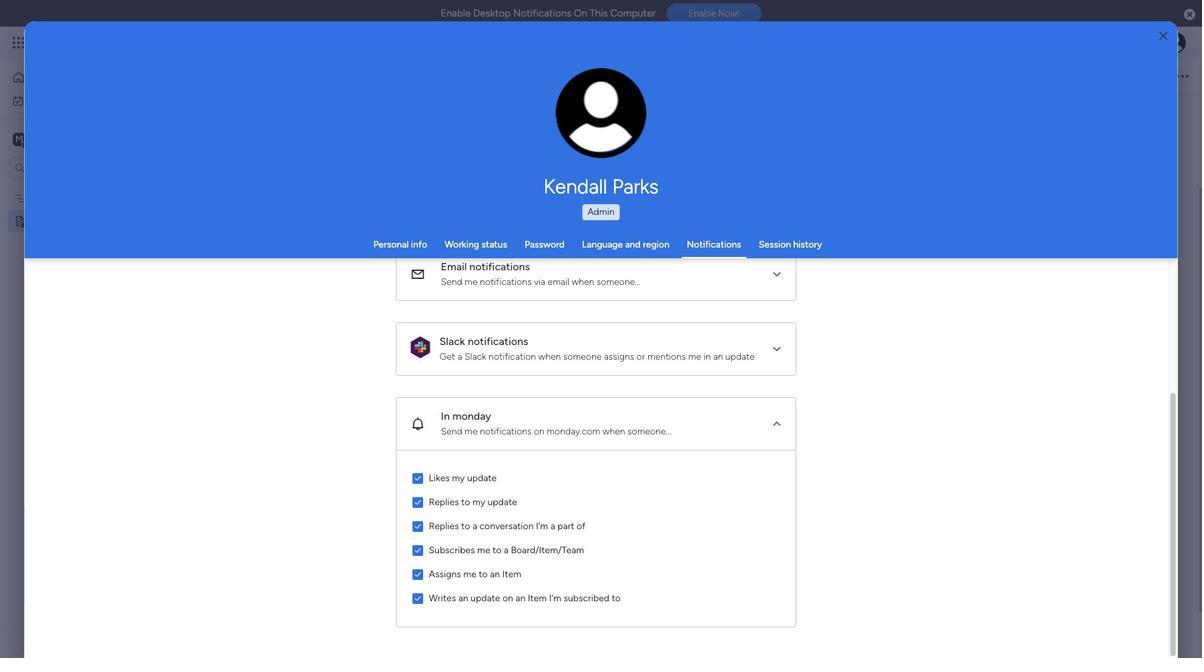 Task type: describe. For each thing, give the bounding box(es) containing it.
replies for replies to my update
[[429, 497, 459, 508]]

update up "conversation"
[[488, 497, 517, 508]]

assigns me to an item
[[429, 569, 521, 580]]

personal
[[374, 239, 409, 250]]

lottie animation element
[[0, 524, 170, 658]]

someone... for in monday
[[627, 426, 671, 437]]

send for email
[[441, 276, 462, 287]]

0 horizontal spatial notifications
[[513, 7, 572, 19]]

1 vertical spatial notifications
[[687, 239, 742, 250]]

status
[[482, 239, 507, 250]]

to right "subscribed" on the bottom of the page
[[612, 593, 621, 604]]

finish for finish these notes
[[506, 252, 531, 265]]

personal info link
[[374, 239, 427, 250]]

update inside slack notifications get a slack notification when someone assigns or mentions me in an update
[[725, 351, 755, 362]]

the
[[566, 295, 586, 311]]

these
[[534, 252, 561, 265]]

likes
[[429, 472, 450, 484]]

mention image
[[608, 69, 621, 82]]

a down "conversation"
[[504, 545, 509, 556]]

change profile picture button
[[556, 68, 647, 159]]

working
[[445, 239, 479, 250]]

enable for enable now!
[[689, 8, 717, 19]]

finish presentations
[[506, 321, 600, 333]]

📋
[[471, 363, 485, 379]]

style button
[[562, 65, 595, 87]]

finish for finish report
[[506, 437, 531, 449]]

notifications up priorities
[[480, 276, 532, 287]]

list box containing marketing plan
[[0, 184, 170, 413]]

1 vertical spatial my
[[472, 497, 485, 508]]

replies to a conversation i'm a part of
[[429, 521, 586, 532]]

email
[[441, 260, 467, 273]]

notifications inside in monday send me notifications on monday.com when someone...
[[480, 426, 532, 437]]

history
[[794, 239, 822, 250]]

update down assigns me to an item
[[471, 593, 500, 604]]

0 vertical spatial item
[[502, 569, 521, 580]]

board/item/team
[[511, 545, 584, 556]]

workspace selection element
[[13, 131, 112, 149]]

✨
[[471, 295, 485, 311]]

when for notifications
[[572, 276, 594, 287]]

home button
[[8, 67, 144, 88]]

priorities
[[489, 295, 542, 311]]

kendall parks image
[[1165, 32, 1187, 53]]

workspace
[[57, 133, 110, 145]]

0 horizontal spatial my
[[452, 472, 465, 484]]

to down subscribes me to a board/item/team
[[479, 569, 488, 580]]

upcoming
[[489, 363, 551, 379]]

admin
[[588, 206, 615, 218]]

📋 upcoming tasks
[[471, 363, 586, 379]]

someone
[[563, 351, 602, 362]]

📂 today
[[471, 227, 528, 243]]

a down replies to my update
[[472, 521, 477, 532]]

work
[[45, 94, 65, 106]]

or
[[637, 351, 645, 362]]

monday
[[452, 410, 491, 422]]

notifications link
[[687, 239, 742, 250]]

personal info
[[374, 239, 427, 250]]

parks
[[613, 175, 659, 199]]

report
[[534, 437, 564, 449]]

change
[[573, 121, 603, 131]]

to down replies to my update
[[461, 521, 470, 532]]

in
[[441, 410, 450, 422]]

notification
[[489, 351, 536, 362]]

part
[[557, 521, 574, 532]]

close image
[[1160, 31, 1168, 41]]

profile
[[606, 121, 630, 131]]

my work
[[29, 94, 65, 106]]

desktop
[[473, 7, 511, 19]]

m
[[15, 133, 23, 145]]

private board image
[[14, 215, 27, 227]]

session history link
[[759, 239, 822, 250]]

replies for replies to a conversation i'm a part of
[[429, 521, 459, 532]]

notes
[[31, 215, 57, 227]]

main
[[31, 133, 54, 145]]

me up assigns me to an item
[[477, 545, 490, 556]]

enable desktop notifications on this computer
[[441, 7, 656, 19]]

writes
[[429, 593, 456, 604]]

when inside slack notifications get a slack notification when someone assigns or mentions me in an update
[[538, 351, 561, 362]]

kendall parks
[[544, 175, 659, 199]]

in
[[704, 351, 711, 362]]

session history
[[759, 239, 822, 250]]

monday.com
[[547, 426, 600, 437]]

1 horizontal spatial i'm
[[549, 593, 561, 604]]

a inside slack notifications get a slack notification when someone assigns or mentions me in an update
[[457, 351, 462, 362]]

enable for enable desktop notifications on this computer
[[441, 7, 471, 19]]

create
[[506, 415, 536, 428]]

replies to my update
[[429, 497, 517, 508]]

in monday send me notifications on monday.com when someone...
[[441, 410, 671, 437]]

change profile picture
[[573, 121, 630, 142]]

Search in workspace field
[[28, 160, 112, 176]]

notes
[[563, 252, 590, 265]]

finish report
[[506, 437, 564, 449]]

for
[[545, 295, 563, 311]]

mentions
[[647, 351, 686, 362]]

password link
[[525, 239, 565, 250]]

me right assigns
[[463, 569, 476, 580]]

writes an update on an item i'm subscribed to
[[429, 593, 621, 604]]



Task type: locate. For each thing, give the bounding box(es) containing it.
plan
[[75, 193, 93, 204]]

3 finish from the top
[[506, 437, 531, 449]]

when inside email notifications send me notifications via email when someone...
[[572, 276, 594, 287]]

option
[[0, 186, 170, 189]]

language and region
[[582, 239, 670, 250]]

0 vertical spatial my
[[452, 472, 465, 484]]

main workspace
[[31, 133, 110, 145]]

0 horizontal spatial i'm
[[536, 521, 548, 532]]

me left in
[[688, 351, 701, 362]]

1 vertical spatial send
[[441, 426, 462, 437]]

when up the
[[572, 276, 594, 287]]

1 send from the top
[[441, 276, 462, 287]]

presentations
[[534, 321, 600, 333]]

style
[[568, 70, 589, 81]]

on
[[574, 7, 588, 19]]

0 vertical spatial someone...
[[597, 276, 640, 287]]

send inside email notifications send me notifications via email when someone...
[[441, 276, 462, 287]]

on
[[534, 426, 544, 437], [502, 593, 513, 604]]

finish down 'create'
[[506, 437, 531, 449]]

my down likes my update on the bottom left
[[472, 497, 485, 508]]

notifications left on at the top left of page
[[513, 7, 572, 19]]

update right in
[[725, 351, 755, 362]]

notifications up notification
[[468, 335, 528, 348]]

1 finish from the top
[[506, 252, 531, 265]]

enable
[[441, 7, 471, 19], [689, 8, 717, 19]]

1 horizontal spatial my
[[472, 497, 485, 508]]

notifications right region
[[687, 239, 742, 250]]

password
[[525, 239, 565, 250]]

0 horizontal spatial item
[[502, 569, 521, 580]]

update
[[725, 351, 755, 362], [467, 472, 497, 484], [488, 497, 517, 508], [471, 593, 500, 604]]

1 vertical spatial when
[[538, 351, 561, 362]]

v2 ellipsis image
[[1177, 67, 1189, 85]]

deck
[[563, 415, 586, 428]]

update up replies to my update
[[467, 472, 497, 484]]

finish down priorities
[[506, 321, 531, 333]]

a right get
[[457, 351, 462, 362]]

a
[[457, 351, 462, 362], [472, 521, 477, 532], [550, 521, 555, 532], [504, 545, 509, 556]]

i'm
[[536, 521, 548, 532], [549, 593, 561, 604]]

0 horizontal spatial when
[[538, 351, 561, 362]]

📂
[[471, 227, 485, 243]]

someone... inside in monday send me notifications on monday.com when someone...
[[627, 426, 671, 437]]

when right deck
[[603, 426, 625, 437]]

slack notifications get a slack notification when someone assigns or mentions me in an update
[[439, 335, 755, 362]]

slack up get
[[439, 335, 465, 348]]

2 horizontal spatial when
[[603, 426, 625, 437]]

0 vertical spatial on
[[534, 426, 544, 437]]

1 vertical spatial slack
[[464, 351, 486, 362]]

my work button
[[8, 90, 144, 111]]

enable left now!
[[689, 8, 717, 19]]

and
[[626, 239, 641, 250]]

subscribed
[[564, 593, 609, 604]]

week
[[589, 295, 621, 311]]

✨ priorities for the week
[[471, 295, 621, 311]]

when for monday
[[603, 426, 625, 437]]

an inside slack notifications get a slack notification when someone assigns or mentions me in an update
[[713, 351, 723, 362]]

today
[[489, 227, 525, 243]]

now!
[[719, 8, 740, 19]]

notifications down monday
[[480, 426, 532, 437]]

via
[[534, 276, 545, 287]]

1 vertical spatial item
[[528, 593, 547, 604]]

tasks
[[554, 363, 586, 379]]

send inside in monday send me notifications on monday.com when someone...
[[441, 426, 462, 437]]

to down likes my update on the bottom left
[[461, 497, 470, 508]]

marketing plan
[[31, 193, 93, 204]]

email
[[548, 276, 569, 287]]

assigns
[[604, 351, 634, 362]]

a left part
[[550, 521, 555, 532]]

2 replies from the top
[[429, 521, 459, 532]]

0 horizontal spatial enable
[[441, 7, 471, 19]]

1 vertical spatial replies
[[429, 521, 459, 532]]

i'm left part
[[536, 521, 548, 532]]

2 vertical spatial finish
[[506, 437, 531, 449]]

email notifications send me notifications via email when someone...
[[441, 260, 640, 287]]

1 horizontal spatial when
[[572, 276, 594, 287]]

1 horizontal spatial notifications
[[687, 239, 742, 250]]

item down subscribes me to a board/item/team
[[502, 569, 521, 580]]

me inside slack notifications get a slack notification when someone assigns or mentions me in an update
[[688, 351, 701, 362]]

0 vertical spatial when
[[572, 276, 594, 287]]

finish down today
[[506, 252, 531, 265]]

info
[[411, 239, 427, 250]]

dapulse close image
[[1185, 8, 1196, 21]]

notifications down status at the left of the page
[[469, 260, 530, 273]]

1 replies from the top
[[429, 497, 459, 508]]

notifications inside slack notifications get a slack notification when someone assigns or mentions me in an update
[[468, 335, 528, 348]]

0 vertical spatial send
[[441, 276, 462, 287]]

my right likes
[[452, 472, 465, 484]]

2 vertical spatial when
[[603, 426, 625, 437]]

finish for finish presentations
[[506, 321, 531, 333]]

an
[[713, 351, 723, 362], [490, 569, 500, 580], [458, 593, 468, 604], [515, 593, 525, 604]]

me up the ✨
[[465, 276, 478, 287]]

replies down likes
[[429, 497, 459, 508]]

2 finish from the top
[[506, 321, 531, 333]]

language and region link
[[582, 239, 670, 250]]

0 vertical spatial notifications
[[513, 7, 572, 19]]

item down board/item/team
[[528, 593, 547, 604]]

when inside in monday send me notifications on monday.com when someone...
[[603, 426, 625, 437]]

0 vertical spatial i'm
[[536, 521, 548, 532]]

computer
[[611, 7, 656, 19]]

subscribes
[[429, 545, 475, 556]]

finish these notes
[[506, 252, 590, 265]]

me inside in monday send me notifications on monday.com when someone...
[[465, 426, 478, 437]]

subscribes me to a board/item/team
[[429, 545, 584, 556]]

marketing
[[31, 193, 73, 204]]

select product image
[[12, 36, 25, 49]]

get
[[439, 351, 455, 362]]

slack up 📋
[[464, 351, 486, 362]]

replies up subscribes on the bottom
[[429, 521, 459, 532]]

someone... for email notifications
[[597, 276, 640, 287]]

1 vertical spatial on
[[502, 593, 513, 604]]

send down email
[[441, 276, 462, 287]]

1 horizontal spatial enable
[[689, 8, 717, 19]]

someone...
[[597, 276, 640, 287], [627, 426, 671, 437]]

kendall parks button
[[418, 175, 785, 199]]

1 vertical spatial i'm
[[549, 593, 561, 604]]

home
[[31, 71, 56, 83]]

send for in
[[441, 426, 462, 437]]

when up tasks
[[538, 351, 561, 362]]

enable left desktop
[[441, 7, 471, 19]]

kendall
[[544, 175, 608, 199]]

region
[[397, 450, 796, 627]]

item
[[502, 569, 521, 580], [528, 593, 547, 604]]

likes my update
[[429, 472, 497, 484]]

1 horizontal spatial item
[[528, 593, 547, 604]]

1 vertical spatial finish
[[506, 321, 531, 333]]

create slide deck
[[506, 415, 586, 428]]

i'm left "subscribed" on the bottom of the page
[[549, 593, 561, 604]]

enable now! button
[[667, 4, 762, 24]]

list box
[[0, 184, 170, 413]]

region containing likes my update
[[397, 450, 796, 627]]

on inside in monday send me notifications on monday.com when someone...
[[534, 426, 544, 437]]

of
[[577, 521, 586, 532]]

enable inside button
[[689, 8, 717, 19]]

slide
[[539, 415, 561, 428]]

me inside email notifications send me notifications via email when someone...
[[465, 276, 478, 287]]

1 horizontal spatial on
[[534, 426, 544, 437]]

someone... inside email notifications send me notifications via email when someone...
[[597, 276, 640, 287]]

my
[[29, 94, 42, 106]]

0 vertical spatial finish
[[506, 252, 531, 265]]

enable now!
[[689, 8, 740, 19]]

0 vertical spatial replies
[[429, 497, 459, 508]]

1 vertical spatial someone...
[[627, 426, 671, 437]]

0 vertical spatial slack
[[439, 335, 465, 348]]

assigns
[[429, 569, 461, 580]]

picture
[[588, 132, 615, 142]]

to down "conversation"
[[493, 545, 501, 556]]

notifications
[[469, 260, 530, 273], [480, 276, 532, 287], [468, 335, 528, 348], [480, 426, 532, 437]]

notifications
[[513, 7, 572, 19], [687, 239, 742, 250]]

working status link
[[445, 239, 507, 250]]

to
[[461, 497, 470, 508], [461, 521, 470, 532], [493, 545, 501, 556], [479, 569, 488, 580], [612, 593, 621, 604]]

lottie animation image
[[0, 524, 170, 658]]

me down monday
[[465, 426, 478, 437]]

conversation
[[479, 521, 534, 532]]

send down in
[[441, 426, 462, 437]]

finish
[[506, 252, 531, 265], [506, 321, 531, 333], [506, 437, 531, 449]]

2 send from the top
[[441, 426, 462, 437]]

language
[[582, 239, 623, 250]]

working status
[[445, 239, 507, 250]]

0 horizontal spatial on
[[502, 593, 513, 604]]

region
[[643, 239, 670, 250]]

workspace image
[[13, 132, 26, 147]]



Task type: vqa. For each thing, say whether or not it's contained in the screenshot.
the 1 image
no



